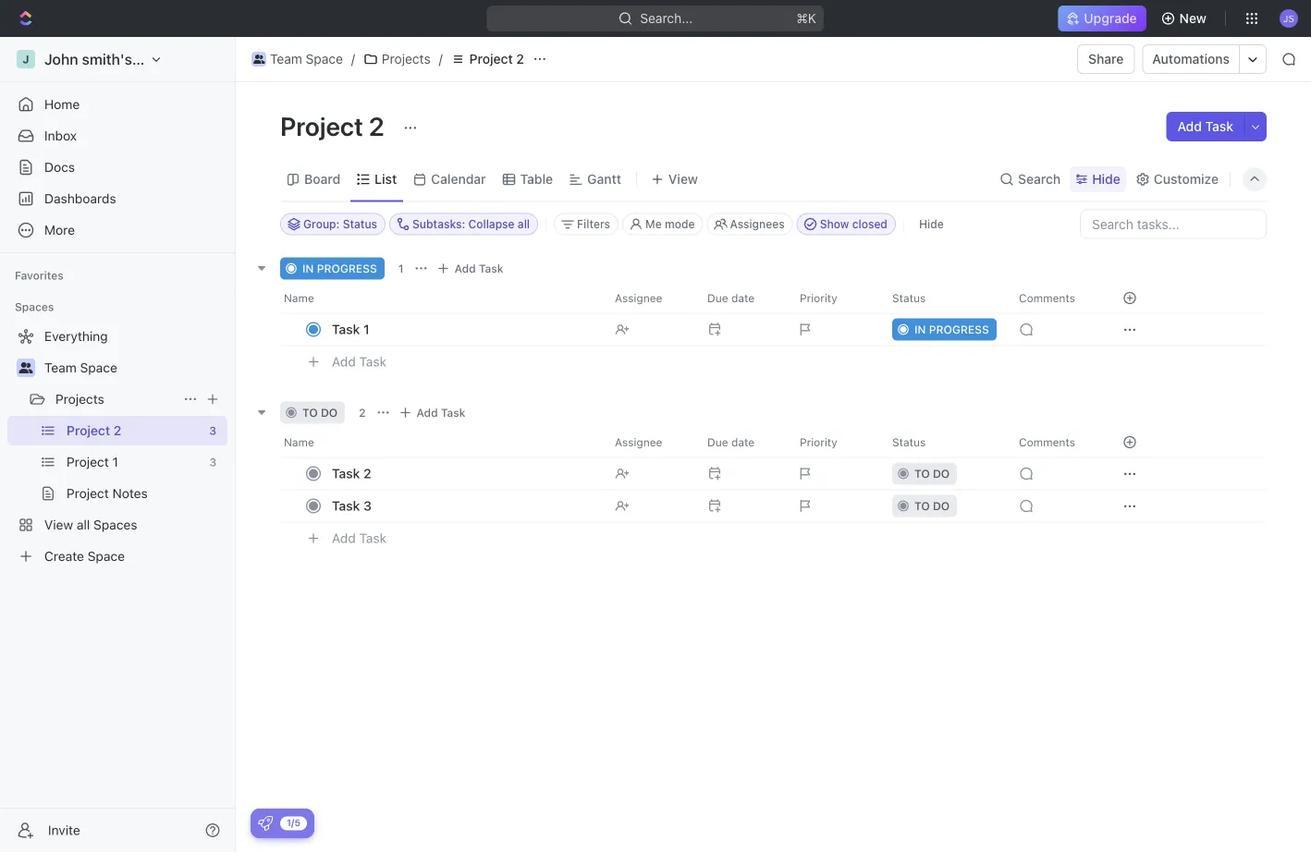 Task type: describe. For each thing, give the bounding box(es) containing it.
do for task 2
[[933, 468, 950, 481]]

automations
[[1153, 51, 1230, 67]]

due for 1
[[708, 292, 729, 305]]

task inside 'task 1' link
[[332, 322, 360, 337]]

projects inside tree
[[56, 392, 104, 407]]

name button for 2
[[280, 428, 604, 457]]

1 horizontal spatial team
[[270, 51, 302, 67]]

due date button for 2
[[697, 428, 789, 457]]

view button
[[645, 158, 705, 201]]

task 3 link
[[328, 493, 600, 520]]

name for to do
[[284, 436, 314, 449]]

project 1 link
[[67, 448, 202, 477]]

status button for 2
[[882, 428, 1008, 457]]

tree inside sidebar navigation
[[7, 322, 228, 572]]

subtasks: collapse all
[[413, 218, 530, 231]]

new
[[1180, 11, 1207, 26]]

home
[[44, 97, 80, 112]]

show closed button
[[797, 213, 896, 235]]

table
[[521, 172, 553, 187]]

add task button down task 3
[[324, 528, 394, 550]]

hide inside hide button
[[920, 218, 944, 231]]

due date button for 1
[[697, 284, 789, 313]]

view all spaces link
[[7, 511, 224, 540]]

js button
[[1275, 4, 1304, 33]]

hide button
[[912, 213, 952, 235]]

project notes link
[[67, 479, 224, 509]]

status for 2
[[893, 436, 926, 449]]

comments button for 2
[[1008, 428, 1101, 457]]

inbox link
[[7, 121, 228, 151]]

1 vertical spatial projects link
[[56, 385, 176, 414]]

john smith's workspace, , element
[[17, 50, 35, 68]]

task 1 link
[[328, 316, 600, 343]]

due date for 2
[[708, 436, 755, 449]]

task 3
[[332, 499, 372, 514]]

1 vertical spatial project 2
[[280, 111, 390, 141]]

0 vertical spatial status
[[343, 218, 378, 231]]

share button
[[1078, 44, 1136, 74]]

due for 2
[[708, 436, 729, 449]]

more
[[44, 222, 75, 238]]

add down task 1
[[332, 354, 356, 370]]

search button
[[995, 167, 1067, 192]]

to do button for task 2
[[882, 457, 1008, 491]]

closed
[[853, 218, 888, 231]]

0 vertical spatial in progress
[[303, 262, 377, 275]]

3 for project 2
[[209, 425, 216, 438]]

do for task 3
[[933, 500, 950, 513]]

add task up 'customize'
[[1178, 119, 1234, 134]]

docs
[[44, 160, 75, 175]]

dashboards link
[[7, 184, 228, 214]]

to for task 3
[[915, 500, 930, 513]]

0 vertical spatial space
[[306, 51, 343, 67]]

Search tasks... text field
[[1082, 210, 1267, 238]]

show closed
[[820, 218, 888, 231]]

automations button
[[1144, 45, 1240, 73]]

team space inside tree
[[44, 360, 117, 376]]

task 2 link
[[328, 461, 600, 488]]

task 1
[[332, 322, 370, 337]]

0 vertical spatial user group image
[[253, 55, 265, 64]]

in progress inside dropdown button
[[915, 323, 990, 336]]

upgrade
[[1085, 11, 1138, 26]]

list
[[375, 172, 397, 187]]

show
[[820, 218, 850, 231]]

calendar
[[431, 172, 486, 187]]

1 vertical spatial team space link
[[44, 353, 224, 383]]

dashboards
[[44, 191, 116, 206]]

me mode
[[646, 218, 695, 231]]

name for in progress
[[284, 292, 314, 305]]

1 vertical spatial space
[[80, 360, 117, 376]]

sidebar navigation
[[0, 37, 240, 853]]

docs link
[[7, 153, 228, 182]]

space inside create space link
[[88, 549, 125, 564]]

task inside task 3 link
[[332, 499, 360, 514]]

team inside tree
[[44, 360, 77, 376]]

priority button for 1
[[789, 284, 882, 313]]

3 for project 1
[[210, 456, 216, 469]]

j
[[23, 53, 29, 66]]

search
[[1019, 172, 1061, 187]]

1 horizontal spatial projects link
[[359, 48, 435, 70]]

1 horizontal spatial project 2 link
[[447, 48, 529, 70]]

add task down task 3
[[332, 531, 387, 546]]

to do for task 2
[[915, 468, 950, 481]]

0 vertical spatial projects
[[382, 51, 431, 67]]

0 vertical spatial all
[[518, 218, 530, 231]]

2 vertical spatial 3
[[364, 499, 372, 514]]

in progress button
[[882, 313, 1008, 346]]

new button
[[1154, 4, 1218, 33]]

comments for 1
[[1020, 292, 1076, 305]]

create space
[[44, 549, 125, 564]]

everything link
[[7, 322, 224, 352]]

group:
[[303, 218, 340, 231]]

share
[[1089, 51, 1124, 67]]

1 / from the left
[[351, 51, 355, 67]]

smith's
[[82, 50, 132, 68]]

view all spaces
[[44, 518, 137, 533]]

project 2 inside tree
[[67, 423, 121, 439]]

john smith's workspace
[[44, 50, 213, 68]]

table link
[[517, 167, 553, 192]]

upgrade link
[[1059, 6, 1147, 31]]

board link
[[301, 167, 341, 192]]

invite
[[48, 823, 80, 839]]

0 vertical spatial to
[[303, 407, 318, 420]]

to for task 2
[[915, 468, 930, 481]]

0 horizontal spatial project 2 link
[[67, 416, 202, 446]]

progress inside dropdown button
[[930, 323, 990, 336]]

add task button up 'customize'
[[1167, 112, 1245, 142]]

inbox
[[44, 128, 77, 143]]

create space link
[[7, 542, 224, 572]]

add task button down task 1
[[324, 351, 394, 373]]

mode
[[665, 218, 695, 231]]

2 horizontal spatial project 2
[[470, 51, 525, 67]]

customize
[[1154, 172, 1219, 187]]

1 horizontal spatial team space
[[270, 51, 343, 67]]

create
[[44, 549, 84, 564]]

status for 1
[[893, 292, 926, 305]]

priority for 2
[[800, 436, 838, 449]]

collapse
[[469, 218, 515, 231]]

gantt link
[[584, 167, 622, 192]]

assignee button for 1
[[604, 284, 697, 313]]

filters button
[[554, 213, 619, 235]]

2 / from the left
[[439, 51, 443, 67]]

2 inside tree
[[114, 423, 121, 439]]

assignees button
[[707, 213, 794, 235]]



Task type: locate. For each thing, give the bounding box(es) containing it.
1 vertical spatial in
[[915, 323, 926, 336]]

team space link
[[247, 48, 348, 70], [44, 353, 224, 383]]

spaces inside 'link'
[[93, 518, 137, 533]]

1 horizontal spatial all
[[518, 218, 530, 231]]

1 vertical spatial 1
[[364, 322, 370, 337]]

assignee
[[615, 292, 663, 305], [615, 436, 663, 449]]

0 vertical spatial name button
[[280, 284, 604, 313]]

0 vertical spatial assignee button
[[604, 284, 697, 313]]

0 vertical spatial in
[[303, 262, 314, 275]]

name button up "task 2" link
[[280, 428, 604, 457]]

workspace
[[136, 50, 213, 68]]

due date button
[[697, 284, 789, 313], [697, 428, 789, 457]]

to do button
[[882, 457, 1008, 491], [882, 490, 1008, 523]]

1 vertical spatial name
[[284, 436, 314, 449]]

all up create space
[[77, 518, 90, 533]]

favorites
[[15, 269, 64, 282]]

priority button for 2
[[789, 428, 882, 457]]

1 vertical spatial all
[[77, 518, 90, 533]]

assignee button
[[604, 284, 697, 313], [604, 428, 697, 457]]

spaces
[[15, 301, 54, 314], [93, 518, 137, 533]]

group: status
[[303, 218, 378, 231]]

to do
[[303, 407, 338, 420], [915, 468, 950, 481], [915, 500, 950, 513]]

0 vertical spatial team
[[270, 51, 302, 67]]

0 horizontal spatial projects
[[56, 392, 104, 407]]

1 horizontal spatial 1
[[364, 322, 370, 337]]

to
[[303, 407, 318, 420], [915, 468, 930, 481], [915, 500, 930, 513]]

0 horizontal spatial team space link
[[44, 353, 224, 383]]

1 for task 1
[[364, 322, 370, 337]]

calendar link
[[428, 167, 486, 192]]

0 horizontal spatial project 2
[[67, 423, 121, 439]]

2 name from the top
[[284, 436, 314, 449]]

priority button
[[789, 284, 882, 313], [789, 428, 882, 457]]

0 vertical spatial project 2
[[470, 51, 525, 67]]

1 vertical spatial comments button
[[1008, 428, 1101, 457]]

1 assignee from the top
[[615, 292, 663, 305]]

2 assignee button from the top
[[604, 428, 697, 457]]

add task button
[[1167, 112, 1245, 142], [433, 258, 511, 280], [324, 351, 394, 373], [395, 402, 473, 424], [324, 528, 394, 550]]

2 to do button from the top
[[882, 490, 1008, 523]]

1 due from the top
[[708, 292, 729, 305]]

0 vertical spatial do
[[321, 407, 338, 420]]

onboarding checklist button element
[[258, 817, 273, 832]]

1 vertical spatial priority
[[800, 436, 838, 449]]

2 due from the top
[[708, 436, 729, 449]]

1 vertical spatial status
[[893, 292, 926, 305]]

1 comments button from the top
[[1008, 284, 1101, 313]]

0 vertical spatial team space
[[270, 51, 343, 67]]

name button up 'task 1' link
[[280, 284, 604, 313]]

user group image
[[253, 55, 265, 64], [19, 363, 33, 374]]

0 vertical spatial due date
[[708, 292, 755, 305]]

1 priority button from the top
[[789, 284, 882, 313]]

1 vertical spatial date
[[732, 436, 755, 449]]

assignee for 1
[[615, 292, 663, 305]]

0 vertical spatial comments
[[1020, 292, 1076, 305]]

0 vertical spatial team space link
[[247, 48, 348, 70]]

hide right search
[[1093, 172, 1121, 187]]

add down task 3
[[332, 531, 356, 546]]

onboarding checklist button image
[[258, 817, 273, 832]]

1 status button from the top
[[882, 284, 1008, 313]]

more button
[[7, 216, 228, 245]]

3
[[209, 425, 216, 438], [210, 456, 216, 469], [364, 499, 372, 514]]

0 vertical spatial hide
[[1093, 172, 1121, 187]]

list link
[[371, 167, 397, 192]]

in inside dropdown button
[[915, 323, 926, 336]]

1 vertical spatial comments
[[1020, 436, 1076, 449]]

1 vertical spatial project 2 link
[[67, 416, 202, 446]]

project 2 link
[[447, 48, 529, 70], [67, 416, 202, 446]]

2 comments from the top
[[1020, 436, 1076, 449]]

1 horizontal spatial view
[[669, 172, 698, 187]]

1 vertical spatial status button
[[882, 428, 1008, 457]]

everything
[[44, 329, 108, 344]]

task inside "task 2" link
[[332, 466, 360, 482]]

0 horizontal spatial in
[[303, 262, 314, 275]]

2 assignee from the top
[[615, 436, 663, 449]]

0 vertical spatial comments button
[[1008, 284, 1101, 313]]

view up create
[[44, 518, 73, 533]]

1 vertical spatial to
[[915, 468, 930, 481]]

add up "task 2" link
[[417, 407, 438, 420]]

0 horizontal spatial progress
[[317, 262, 377, 275]]

add task down task 1
[[332, 354, 387, 370]]

view up mode
[[669, 172, 698, 187]]

project notes
[[67, 486, 148, 501]]

1 due date button from the top
[[697, 284, 789, 313]]

1 name from the top
[[284, 292, 314, 305]]

1 horizontal spatial team space link
[[247, 48, 348, 70]]

name button
[[280, 284, 604, 313], [280, 428, 604, 457]]

0 vertical spatial name
[[284, 292, 314, 305]]

2 name button from the top
[[280, 428, 604, 457]]

2 comments button from the top
[[1008, 428, 1101, 457]]

2 vertical spatial status
[[893, 436, 926, 449]]

1 vertical spatial assignee
[[615, 436, 663, 449]]

do
[[321, 407, 338, 420], [933, 468, 950, 481], [933, 500, 950, 513]]

add task
[[1178, 119, 1234, 134], [455, 262, 504, 275], [332, 354, 387, 370], [417, 407, 466, 420], [332, 531, 387, 546]]

0 vertical spatial progress
[[317, 262, 377, 275]]

filters
[[577, 218, 611, 231]]

team
[[270, 51, 302, 67], [44, 360, 77, 376]]

view inside view button
[[669, 172, 698, 187]]

1/5
[[287, 818, 301, 829]]

hide inside hide dropdown button
[[1093, 172, 1121, 187]]

2 due date button from the top
[[697, 428, 789, 457]]

team space
[[270, 51, 343, 67], [44, 360, 117, 376]]

1 horizontal spatial progress
[[930, 323, 990, 336]]

0 vertical spatial assignee
[[615, 292, 663, 305]]

2 horizontal spatial 1
[[399, 262, 404, 275]]

0 horizontal spatial user group image
[[19, 363, 33, 374]]

0 horizontal spatial in progress
[[303, 262, 377, 275]]

1 date from the top
[[732, 292, 755, 305]]

view
[[669, 172, 698, 187], [44, 518, 73, 533]]

1 for project 1
[[112, 455, 118, 470]]

add task up "task 2" link
[[417, 407, 466, 420]]

0 vertical spatial projects link
[[359, 48, 435, 70]]

view for view all spaces
[[44, 518, 73, 533]]

0 vertical spatial due
[[708, 292, 729, 305]]

0 vertical spatial 3
[[209, 425, 216, 438]]

user group image inside tree
[[19, 363, 33, 374]]

notes
[[112, 486, 148, 501]]

john
[[44, 50, 78, 68]]

1 horizontal spatial projects
[[382, 51, 431, 67]]

0 vertical spatial view
[[669, 172, 698, 187]]

tree containing everything
[[7, 322, 228, 572]]

view for view
[[669, 172, 698, 187]]

1 comments from the top
[[1020, 292, 1076, 305]]

assignees
[[730, 218, 785, 231]]

1 due date from the top
[[708, 292, 755, 305]]

2 due date from the top
[[708, 436, 755, 449]]

0 horizontal spatial team space
[[44, 360, 117, 376]]

subtasks:
[[413, 218, 466, 231]]

2
[[517, 51, 525, 67], [369, 111, 385, 141], [359, 407, 366, 420], [114, 423, 121, 439], [364, 466, 372, 482]]

status button
[[882, 284, 1008, 313], [882, 428, 1008, 457]]

add task button up "task 2" link
[[395, 402, 473, 424]]

all inside 'link'
[[77, 518, 90, 533]]

all
[[518, 218, 530, 231], [77, 518, 90, 533]]

0 horizontal spatial spaces
[[15, 301, 54, 314]]

0 horizontal spatial 1
[[112, 455, 118, 470]]

name button for 1
[[280, 284, 604, 313]]

date
[[732, 292, 755, 305], [732, 436, 755, 449]]

to do button for task 3
[[882, 490, 1008, 523]]

favorites button
[[7, 265, 71, 287]]

date for 1
[[732, 292, 755, 305]]

1 horizontal spatial in
[[915, 323, 926, 336]]

hide button
[[1071, 167, 1127, 192]]

0 vertical spatial priority button
[[789, 284, 882, 313]]

projects link
[[359, 48, 435, 70], [56, 385, 176, 414]]

1 name button from the top
[[280, 284, 604, 313]]

0 vertical spatial 1
[[399, 262, 404, 275]]

0 horizontal spatial projects link
[[56, 385, 176, 414]]

project 1
[[67, 455, 118, 470]]

1 horizontal spatial in progress
[[915, 323, 990, 336]]

0 vertical spatial priority
[[800, 292, 838, 305]]

hide right closed
[[920, 218, 944, 231]]

task
[[1206, 119, 1234, 134], [479, 262, 504, 275], [332, 322, 360, 337], [359, 354, 387, 370], [441, 407, 466, 420], [332, 466, 360, 482], [332, 499, 360, 514], [359, 531, 387, 546]]

0 vertical spatial due date button
[[697, 284, 789, 313]]

1 horizontal spatial spaces
[[93, 518, 137, 533]]

priority for 1
[[800, 292, 838, 305]]

project
[[470, 51, 513, 67], [280, 111, 363, 141], [67, 423, 110, 439], [67, 455, 109, 470], [67, 486, 109, 501]]

add up 'customize'
[[1178, 119, 1203, 134]]

0 vertical spatial to do
[[303, 407, 338, 420]]

0 vertical spatial project 2 link
[[447, 48, 529, 70]]

1 vertical spatial priority button
[[789, 428, 882, 457]]

2 priority button from the top
[[789, 428, 882, 457]]

due date
[[708, 292, 755, 305], [708, 436, 755, 449]]

/
[[351, 51, 355, 67], [439, 51, 443, 67]]

2 vertical spatial space
[[88, 549, 125, 564]]

spaces up create space link
[[93, 518, 137, 533]]

⌘k
[[797, 11, 817, 26]]

2 vertical spatial 1
[[112, 455, 118, 470]]

task 2
[[332, 466, 372, 482]]

comments for 2
[[1020, 436, 1076, 449]]

1 vertical spatial do
[[933, 468, 950, 481]]

1
[[399, 262, 404, 275], [364, 322, 370, 337], [112, 455, 118, 470]]

spaces down favorites button
[[15, 301, 54, 314]]

in
[[303, 262, 314, 275], [915, 323, 926, 336]]

comments button for 1
[[1008, 284, 1101, 313]]

search...
[[641, 11, 693, 26]]

home link
[[7, 90, 228, 119]]

0 horizontal spatial team
[[44, 360, 77, 376]]

1 vertical spatial hide
[[920, 218, 944, 231]]

0 vertical spatial status button
[[882, 284, 1008, 313]]

status button for 1
[[882, 284, 1008, 313]]

1 vertical spatial view
[[44, 518, 73, 533]]

add task down subtasks: collapse all in the top left of the page
[[455, 262, 504, 275]]

2 date from the top
[[732, 436, 755, 449]]

1 vertical spatial team
[[44, 360, 77, 376]]

assignee for 2
[[615, 436, 663, 449]]

1 vertical spatial due date button
[[697, 428, 789, 457]]

customize button
[[1130, 167, 1225, 192]]

me mode button
[[623, 213, 704, 235]]

2 status button from the top
[[882, 428, 1008, 457]]

0 horizontal spatial /
[[351, 51, 355, 67]]

1 vertical spatial due date
[[708, 436, 755, 449]]

1 horizontal spatial project 2
[[280, 111, 390, 141]]

1 inside tree
[[112, 455, 118, 470]]

progress
[[317, 262, 377, 275], [930, 323, 990, 336]]

add down subtasks: collapse all in the top left of the page
[[455, 262, 476, 275]]

2 vertical spatial project 2
[[67, 423, 121, 439]]

2 vertical spatial do
[[933, 500, 950, 513]]

to do for task 3
[[915, 500, 950, 513]]

1 vertical spatial spaces
[[93, 518, 137, 533]]

1 horizontal spatial hide
[[1093, 172, 1121, 187]]

1 vertical spatial name button
[[280, 428, 604, 457]]

gantt
[[588, 172, 622, 187]]

board
[[304, 172, 341, 187]]

view inside view all spaces 'link'
[[44, 518, 73, 533]]

all right collapse
[[518, 218, 530, 231]]

assignee button for 2
[[604, 428, 697, 457]]

0 horizontal spatial all
[[77, 518, 90, 533]]

0 vertical spatial date
[[732, 292, 755, 305]]

view button
[[645, 167, 705, 192]]

due date for 1
[[708, 292, 755, 305]]

add task button down subtasks: collapse all in the top left of the page
[[433, 258, 511, 280]]

js
[[1284, 13, 1295, 23]]

1 to do button from the top
[[882, 457, 1008, 491]]

in progress
[[303, 262, 377, 275], [915, 323, 990, 336]]

tree
[[7, 322, 228, 572]]

1 vertical spatial progress
[[930, 323, 990, 336]]

1 priority from the top
[[800, 292, 838, 305]]

me
[[646, 218, 662, 231]]

1 horizontal spatial user group image
[[253, 55, 265, 64]]

add
[[1178, 119, 1203, 134], [455, 262, 476, 275], [332, 354, 356, 370], [417, 407, 438, 420], [332, 531, 356, 546]]

project 2
[[470, 51, 525, 67], [280, 111, 390, 141], [67, 423, 121, 439]]

status
[[343, 218, 378, 231], [893, 292, 926, 305], [893, 436, 926, 449]]

date for 2
[[732, 436, 755, 449]]

1 assignee button from the top
[[604, 284, 697, 313]]

1 vertical spatial team space
[[44, 360, 117, 376]]

2 priority from the top
[[800, 436, 838, 449]]



Task type: vqa. For each thing, say whether or not it's contained in the screenshot.
'drumstick bite' image
no



